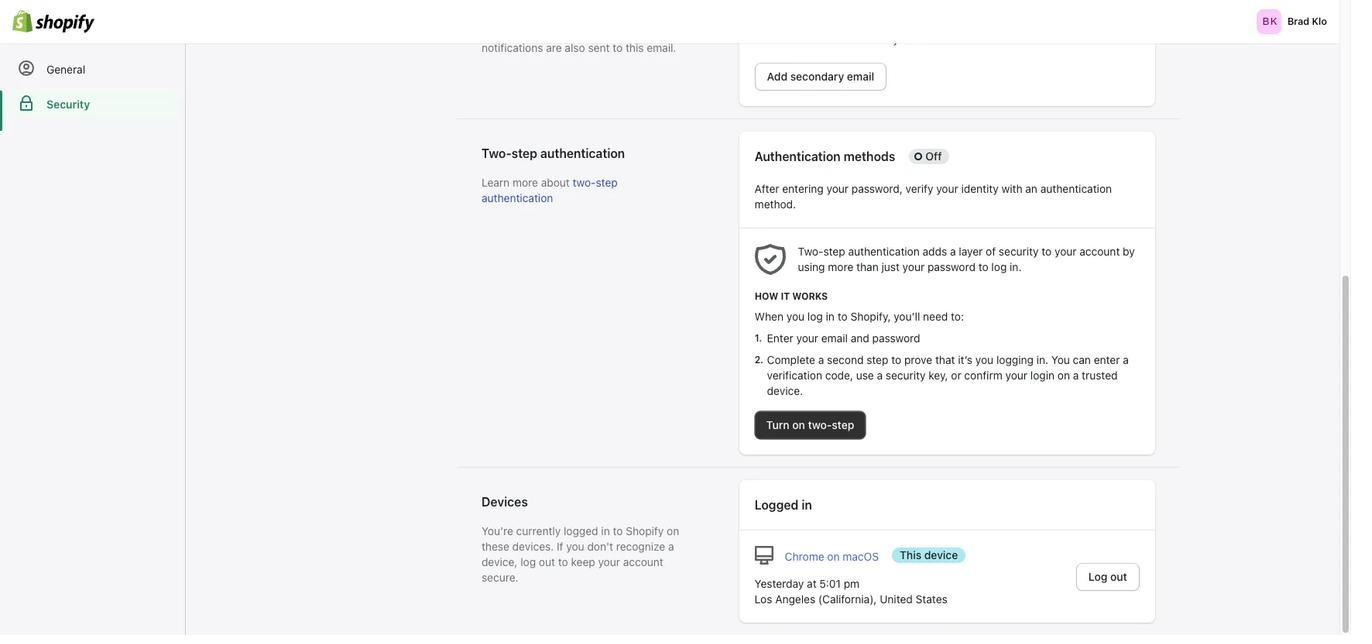 Task type: locate. For each thing, give the bounding box(es) containing it.
1 vertical spatial email
[[847, 70, 875, 83]]

0 vertical spatial security
[[999, 245, 1039, 258]]

can up trusted
[[1073, 353, 1091, 366]]

security right of
[[999, 245, 1039, 258]]

your inside a secondary email can be used to restore access to your account. security notifications are also sent to this email.
[[533, 26, 555, 39]]

also
[[565, 41, 585, 54]]

chrome
[[785, 550, 825, 563]]

logged in
[[755, 498, 812, 512]]

two- inside two-step authentication adds a layer of security to your account by using more than just your password to log in.
[[798, 245, 824, 258]]

security inside complete a second step to prove that it's you logging in. you can enter a verification code, use a security key, or confirm your login on a trusted device.
[[886, 369, 926, 382]]

1 vertical spatial you
[[976, 353, 994, 366]]

0 horizontal spatial you
[[566, 540, 585, 553]]

1 horizontal spatial security
[[604, 26, 645, 39]]

1 horizontal spatial you
[[1052, 353, 1070, 366]]

email inside a secondary email can be used to restore access to your account. security notifications are also sent to this email.
[[547, 10, 574, 23]]

this
[[900, 548, 922, 562]]

you up login
[[1052, 353, 1070, 366]]

1 vertical spatial password
[[873, 332, 921, 345]]

account left by
[[1080, 245, 1120, 258]]

shopify,
[[851, 310, 891, 323]]

authentication down learn more about
[[482, 191, 553, 204]]

adds
[[923, 245, 948, 258]]

log down devices.
[[521, 555, 536, 569]]

your up are
[[533, 26, 555, 39]]

your inside you're currently logged in to shopify on these devices. if you don't recognize a device, log out to keep your account secure.
[[598, 555, 620, 569]]

step inside two-step authentication adds a layer of security to your account by using more than just your password to log in.
[[824, 245, 846, 258]]

0 vertical spatial in.
[[1010, 260, 1022, 273]]

0 horizontal spatial in.
[[1010, 260, 1022, 273]]

verification
[[767, 369, 823, 382]]

on right shopify
[[667, 524, 679, 538]]

0 horizontal spatial can
[[577, 10, 595, 23]]

two-step authentication link
[[482, 176, 618, 204]]

off
[[926, 149, 942, 163]]

authentication up just
[[849, 245, 920, 258]]

general link
[[6, 56, 179, 84]]

password down you'll
[[873, 332, 921, 345]]

using
[[798, 260, 825, 273]]

color slate lighter image
[[755, 546, 774, 565]]

in up don't
[[601, 524, 610, 538]]

you down it
[[787, 310, 805, 323]]

in. inside complete a second step to prove that it's you logging in. you can enter a verification code, use a security key, or confirm your login on a trusted device.
[[1037, 353, 1049, 366]]

1 horizontal spatial can
[[1073, 353, 1091, 366]]

you inside you're currently logged in to shopify on these devices. if you don't recognize a device, log out to keep your account secure.
[[566, 540, 585, 553]]

to up notifications
[[520, 26, 530, 39]]

secondary up access
[[492, 10, 544, 23]]

you left do
[[755, 33, 774, 46]]

your down don't
[[598, 555, 620, 569]]

angeles
[[775, 593, 816, 606]]

a
[[482, 10, 489, 23]]

you
[[787, 310, 805, 323], [976, 353, 994, 366], [566, 540, 585, 553]]

verify
[[906, 182, 934, 195]]

0 vertical spatial can
[[577, 10, 595, 23]]

1 vertical spatial log
[[808, 310, 823, 323]]

in
[[826, 310, 835, 323], [802, 498, 812, 512], [601, 524, 610, 538]]

authentication inside after entering your password, verify your identity with an authentication method.
[[1041, 182, 1112, 195]]

1 vertical spatial can
[[1073, 353, 1091, 366]]

0 horizontal spatial out
[[539, 555, 555, 569]]

2 vertical spatial secondary
[[791, 70, 844, 83]]

security down the used
[[604, 26, 645, 39]]

step up use
[[867, 353, 889, 366]]

1 horizontal spatial two-
[[808, 418, 832, 431]]

0 horizontal spatial more
[[513, 176, 538, 189]]

1 vertical spatial security
[[886, 369, 926, 382]]

0 vertical spatial in
[[826, 310, 835, 323]]

0 horizontal spatial secondary
[[492, 10, 544, 23]]

you right the if
[[566, 540, 585, 553]]

1 vertical spatial in.
[[1037, 353, 1049, 366]]

a left "second" at the bottom right of the page
[[819, 353, 824, 366]]

log down of
[[992, 260, 1007, 273]]

step inside two-step authentication
[[596, 176, 618, 189]]

1 vertical spatial in
[[802, 498, 812, 512]]

email
[[547, 10, 574, 23], [847, 70, 875, 83], [822, 332, 848, 345]]

secondary
[[492, 10, 544, 23], [847, 33, 899, 46], [791, 70, 844, 83]]

two- up "learn"
[[482, 146, 512, 160]]

enter
[[767, 332, 794, 345]]

email inside 'button'
[[847, 70, 875, 83]]

devices.
[[513, 540, 554, 553]]

learn
[[482, 176, 510, 189]]

of
[[986, 245, 996, 258]]

two- inside button
[[808, 418, 832, 431]]

5:01
[[820, 577, 841, 590]]

0 vertical spatial two-
[[482, 146, 512, 160]]

1 vertical spatial two-
[[808, 418, 832, 431]]

device,
[[482, 555, 518, 569]]

secondary for a secondary email can be used to restore access to your account. security notifications are also sent to this email.
[[492, 10, 544, 23]]

a right the enter
[[1123, 353, 1129, 366]]

0 vertical spatial you
[[787, 310, 805, 323]]

login
[[1031, 369, 1055, 382]]

0 horizontal spatial two-
[[482, 146, 512, 160]]

identity
[[962, 182, 999, 195]]

authentication
[[755, 149, 841, 163]]

enter your email and password
[[767, 332, 921, 345]]

0 vertical spatial email
[[547, 10, 574, 23]]

account
[[1080, 245, 1120, 258], [623, 555, 664, 569]]

secondary right have
[[847, 33, 899, 46]]

bk
[[1263, 16, 1279, 27]]

how
[[755, 290, 779, 302]]

keep
[[571, 555, 595, 569]]

a right recognize
[[668, 540, 674, 553]]

or
[[951, 369, 962, 382]]

0 vertical spatial more
[[513, 176, 538, 189]]

two-step authentication
[[482, 146, 625, 160]]

when
[[755, 310, 784, 323]]

0 horizontal spatial email.
[[647, 41, 677, 54]]

step for two-step authentication
[[596, 176, 618, 189]]

you
[[755, 33, 774, 46], [1052, 353, 1070, 366]]

two- right turn
[[808, 418, 832, 431]]

can inside a secondary email can be used to restore access to your account. security notifications are also sent to this email.
[[577, 10, 595, 23]]

2 vertical spatial you
[[566, 540, 585, 553]]

out inside you're currently logged in to shopify on these devices. if you don't recognize a device, log out to keep your account secure.
[[539, 555, 555, 569]]

more right "learn"
[[513, 176, 538, 189]]

0 vertical spatial log
[[992, 260, 1007, 273]]

0 horizontal spatial security
[[46, 98, 90, 111]]

on
[[1058, 369, 1070, 382], [793, 418, 805, 431], [667, 524, 679, 538], [828, 550, 840, 563]]

0 vertical spatial secondary
[[492, 10, 544, 23]]

turn on two-step
[[767, 418, 855, 431]]

can up account.
[[577, 10, 595, 23]]

states
[[916, 593, 948, 606]]

on inside complete a second step to prove that it's you logging in. you can enter a verification code, use a security key, or confirm your login on a trusted device.
[[1058, 369, 1070, 382]]

in.
[[1010, 260, 1022, 273], [1037, 353, 1049, 366]]

to left prove
[[892, 353, 902, 366]]

a secondary email can be used to restore access to your account. security notifications are also sent to this email.
[[482, 10, 689, 54]]

1 vertical spatial out
[[1111, 570, 1128, 583]]

two- inside two-step authentication
[[573, 176, 596, 189]]

1 horizontal spatial you
[[787, 310, 805, 323]]

an
[[1026, 182, 1038, 195]]

1 vertical spatial two-
[[798, 245, 824, 258]]

email down you do not have a secondary email.
[[847, 70, 875, 83]]

out right "log"
[[1111, 570, 1128, 583]]

security down prove
[[886, 369, 926, 382]]

to right the used
[[640, 10, 650, 23]]

1 horizontal spatial account
[[1080, 245, 1120, 258]]

in up enter your email and password
[[826, 310, 835, 323]]

security
[[604, 26, 645, 39], [46, 98, 90, 111]]

after
[[755, 182, 780, 195]]

1 vertical spatial more
[[828, 260, 854, 273]]

0 vertical spatial two-
[[573, 176, 596, 189]]

step right about
[[596, 176, 618, 189]]

1 vertical spatial account
[[623, 555, 664, 569]]

device.
[[767, 384, 803, 397]]

you do not have a secondary email.
[[755, 33, 932, 46]]

1 vertical spatial you
[[1052, 353, 1070, 366]]

out
[[539, 555, 555, 569], [1111, 570, 1128, 583]]

2 vertical spatial email
[[822, 332, 848, 345]]

1 horizontal spatial password
[[928, 260, 976, 273]]

need
[[923, 310, 948, 323]]

1 horizontal spatial more
[[828, 260, 854, 273]]

step down code,
[[832, 418, 855, 431]]

more
[[513, 176, 538, 189], [828, 260, 854, 273]]

method.
[[755, 198, 796, 211]]

secondary inside 'button'
[[791, 70, 844, 83]]

0 horizontal spatial account
[[623, 555, 664, 569]]

this device
[[900, 548, 958, 562]]

0 horizontal spatial in
[[601, 524, 610, 538]]

on left macos
[[828, 550, 840, 563]]

to down the if
[[558, 555, 568, 569]]

two- right about
[[573, 176, 596, 189]]

authentication up about
[[541, 146, 625, 160]]

2 horizontal spatial log
[[992, 260, 1007, 273]]

log
[[992, 260, 1007, 273], [808, 310, 823, 323], [521, 555, 536, 569]]

email.
[[902, 33, 932, 46], [647, 41, 677, 54]]

two-step authentication adds a layer of security to your account by using more than just your password to log in.
[[798, 245, 1135, 273]]

to up enter your email and password
[[838, 310, 848, 323]]

1 horizontal spatial two-
[[798, 245, 824, 258]]

you inside complete a second step to prove that it's you logging in. you can enter a verification code, use a security key, or confirm your login on a trusted device.
[[976, 353, 994, 366]]

it's
[[958, 353, 973, 366]]

more inside two-step authentication adds a layer of security to your account by using more than just your password to log in.
[[828, 260, 854, 273]]

0 horizontal spatial you
[[755, 33, 774, 46]]

account down recognize
[[623, 555, 664, 569]]

secondary inside a secondary email can be used to restore access to your account. security notifications are also sent to this email.
[[492, 10, 544, 23]]

1 horizontal spatial email.
[[902, 33, 932, 46]]

1 horizontal spatial in
[[802, 498, 812, 512]]

step
[[512, 146, 538, 160], [596, 176, 618, 189], [824, 245, 846, 258], [867, 353, 889, 366], [832, 418, 855, 431]]

you up the confirm
[[976, 353, 994, 366]]

2 vertical spatial in
[[601, 524, 610, 538]]

email up account.
[[547, 10, 574, 23]]

your right just
[[903, 260, 925, 273]]

your left by
[[1055, 245, 1077, 258]]

in right the logged
[[802, 498, 812, 512]]

authentication right an
[[1041, 182, 1112, 195]]

log inside two-step authentication adds a layer of security to your account by using more than just your password to log in.
[[992, 260, 1007, 273]]

can
[[577, 10, 595, 23], [1073, 353, 1091, 366]]

authentication inside two-step authentication
[[482, 191, 553, 204]]

password down adds
[[928, 260, 976, 273]]

your
[[533, 26, 555, 39], [827, 182, 849, 195], [937, 182, 959, 195], [1055, 245, 1077, 258], [903, 260, 925, 273], [797, 332, 819, 345], [1006, 369, 1028, 382], [598, 555, 620, 569]]

1 horizontal spatial security
[[999, 245, 1039, 258]]

1 vertical spatial security
[[46, 98, 90, 111]]

by
[[1123, 245, 1135, 258]]

security down general
[[46, 98, 90, 111]]

out down devices.
[[539, 555, 555, 569]]

2 horizontal spatial you
[[976, 353, 994, 366]]

step up using
[[824, 245, 846, 258]]

0 vertical spatial account
[[1080, 245, 1120, 258]]

step up learn more about
[[512, 146, 538, 160]]

authentication inside two-step authentication adds a layer of security to your account by using more than just your password to log in.
[[849, 245, 920, 258]]

log inside how it works when you log in to shopify, you'll need to:
[[808, 310, 823, 323]]

two-
[[482, 146, 512, 160], [798, 245, 824, 258]]

0 vertical spatial out
[[539, 555, 555, 569]]

authentication for two-step authentication
[[541, 146, 625, 160]]

on right login
[[1058, 369, 1070, 382]]

two- up using
[[798, 245, 824, 258]]

a left layer
[[950, 245, 956, 258]]

secondary down have
[[791, 70, 844, 83]]

more left than
[[828, 260, 854, 273]]

1 horizontal spatial secondary
[[791, 70, 844, 83]]

you'll
[[894, 310, 920, 323]]

0 vertical spatial password
[[928, 260, 976, 273]]

1 horizontal spatial log
[[808, 310, 823, 323]]

0 vertical spatial you
[[755, 33, 774, 46]]

1 horizontal spatial out
[[1111, 570, 1128, 583]]

0 horizontal spatial security
[[886, 369, 926, 382]]

0 vertical spatial security
[[604, 26, 645, 39]]

2 horizontal spatial in
[[826, 310, 835, 323]]

log down 'works'
[[808, 310, 823, 323]]

your down logging
[[1006, 369, 1028, 382]]

1 horizontal spatial in.
[[1037, 353, 1049, 366]]

2 vertical spatial log
[[521, 555, 536, 569]]

0 horizontal spatial password
[[873, 332, 921, 345]]

0 horizontal spatial two-
[[573, 176, 596, 189]]

password
[[928, 260, 976, 273], [873, 332, 921, 345]]

1 vertical spatial secondary
[[847, 33, 899, 46]]

email up "second" at the bottom right of the page
[[822, 332, 848, 345]]

that
[[936, 353, 955, 366]]

out inside "button"
[[1111, 570, 1128, 583]]

security
[[999, 245, 1039, 258], [886, 369, 926, 382]]

0 horizontal spatial log
[[521, 555, 536, 569]]

email for add secondary email
[[847, 70, 875, 83]]

methods
[[844, 149, 896, 163]]

to up don't
[[613, 524, 623, 538]]

password inside two-step authentication adds a layer of security to your account by using more than just your password to log in.
[[928, 260, 976, 273]]



Task type: vqa. For each thing, say whether or not it's contained in the screenshot.
the Connected
no



Task type: describe. For each thing, give the bounding box(es) containing it.
on inside you're currently logged in to shopify on these devices. if you don't recognize a device, log out to keep your account secure.
[[667, 524, 679, 538]]

you're
[[482, 524, 513, 538]]

trusted
[[1082, 369, 1118, 382]]

if
[[557, 540, 564, 553]]

shopify
[[626, 524, 664, 538]]

currently
[[516, 524, 561, 538]]

your up complete
[[797, 332, 819, 345]]

chrome on macos button
[[785, 549, 879, 565]]

with
[[1002, 182, 1023, 195]]

recognize
[[616, 540, 665, 553]]

account inside two-step authentication adds a layer of security to your account by using more than just your password to log in.
[[1080, 245, 1120, 258]]

learn more about
[[482, 176, 573, 189]]

use
[[856, 369, 874, 382]]

at
[[807, 577, 817, 590]]

two-step authentication
[[482, 176, 618, 204]]

email for a secondary email can be used to restore access to your account. security notifications are also sent to this email.
[[547, 10, 574, 23]]

these
[[482, 540, 510, 553]]

you inside how it works when you log in to shopify, you'll need to:
[[787, 310, 805, 323]]

account.
[[558, 26, 601, 39]]

add secondary email
[[767, 70, 875, 83]]

shopify image
[[12, 10, 94, 34]]

yesterday
[[755, 577, 804, 590]]

step for two-step authentication
[[512, 146, 538, 160]]

logged
[[564, 524, 598, 538]]

two- for two-step authentication
[[482, 146, 512, 160]]

after entering your password, verify your identity with an authentication method.
[[755, 182, 1112, 211]]

to down of
[[979, 260, 989, 273]]

general
[[46, 63, 85, 76]]

email. inside a secondary email can be used to restore access to your account. security notifications are also sent to this email.
[[647, 41, 677, 54]]

entering
[[783, 182, 824, 195]]

are
[[546, 41, 562, 54]]

secure.
[[482, 571, 519, 584]]

be
[[598, 10, 610, 23]]

2 horizontal spatial secondary
[[847, 33, 899, 46]]

key,
[[929, 369, 948, 382]]

add
[[767, 70, 788, 83]]

log
[[1089, 570, 1108, 583]]

to inside how it works when you log in to shopify, you'll need to:
[[838, 310, 848, 323]]

this
[[626, 41, 644, 54]]

account inside you're currently logged in to shopify on these devices. if you don't recognize a device, log out to keep your account secure.
[[623, 555, 664, 569]]

two- for two-step authentication adds a layer of security to your account by using more than just your password to log in.
[[798, 245, 824, 258]]

logged
[[755, 498, 799, 512]]

layer
[[959, 245, 983, 258]]

authentication for two-step authentication adds a layer of security to your account by using more than just your password to log in.
[[849, 245, 920, 258]]

add secondary email button
[[755, 63, 887, 91]]

united
[[880, 593, 913, 606]]

(california),
[[819, 593, 877, 606]]

your inside complete a second step to prove that it's you logging in. you can enter a verification code, use a security key, or confirm your login on a trusted device.
[[1006, 369, 1028, 382]]

notifications
[[482, 41, 543, 54]]

turn on two-step button
[[755, 411, 866, 439]]

step for two-step authentication adds a layer of security to your account by using more than just your password to log in.
[[824, 245, 846, 258]]

to:
[[951, 310, 964, 323]]

macos
[[843, 550, 879, 563]]

secondary for add secondary email
[[791, 70, 844, 83]]

brad
[[1288, 16, 1310, 27]]

to inside complete a second step to prove that it's you logging in. you can enter a verification code, use a security key, or confirm your login on a trusted device.
[[892, 353, 902, 366]]

in inside you're currently logged in to shopify on these devices. if you don't recognize a device, log out to keep your account secure.
[[601, 524, 610, 538]]

restore
[[653, 10, 689, 23]]

pm
[[844, 577, 860, 590]]

logging
[[997, 353, 1034, 366]]

a right use
[[877, 369, 883, 382]]

authentication methods
[[755, 149, 896, 163]]

your down "authentication methods" in the top of the page
[[827, 182, 849, 195]]

you inside complete a second step to prove that it's you logging in. you can enter a verification code, use a security key, or confirm your login on a trusted device.
[[1052, 353, 1070, 366]]

about
[[541, 176, 570, 189]]

klo
[[1313, 16, 1328, 27]]

log out
[[1089, 570, 1128, 583]]

a inside two-step authentication adds a layer of security to your account by using more than just your password to log in.
[[950, 245, 956, 258]]

can inside complete a second step to prove that it's you logging in. you can enter a verification code, use a security key, or confirm your login on a trusted device.
[[1073, 353, 1091, 366]]

access
[[482, 26, 517, 39]]

yesterday at 5:01 pm los angeles (california), united states
[[755, 577, 948, 606]]

to left 'this'
[[613, 41, 623, 54]]

a right have
[[838, 33, 844, 46]]

brad klo
[[1288, 16, 1328, 27]]

your right verify
[[937, 182, 959, 195]]

it
[[781, 290, 790, 302]]

enter
[[1094, 353, 1120, 366]]

security link
[[6, 91, 179, 119]]

code,
[[826, 369, 854, 382]]

email for enter your email and password
[[822, 332, 848, 345]]

security inside two-step authentication adds a layer of security to your account by using more than just your password to log in.
[[999, 245, 1039, 258]]

password,
[[852, 182, 903, 195]]

a left trusted
[[1073, 369, 1079, 382]]

to right of
[[1042, 245, 1052, 258]]

and
[[851, 332, 870, 345]]

step inside complete a second step to prove that it's you logging in. you can enter a verification code, use a security key, or confirm your login on a trusted device.
[[867, 353, 889, 366]]

device
[[925, 548, 958, 562]]

sent
[[588, 41, 610, 54]]

los
[[755, 593, 773, 606]]

log out button
[[1077, 563, 1140, 591]]

than
[[857, 260, 879, 273]]

works
[[793, 290, 828, 302]]

used
[[613, 10, 637, 23]]

authentication for two-step authentication
[[482, 191, 553, 204]]

log inside you're currently logged in to shopify on these devices. if you don't recognize a device, log out to keep your account secure.
[[521, 555, 536, 569]]

complete
[[767, 353, 816, 366]]

on right turn
[[793, 418, 805, 431]]

in. inside two-step authentication adds a layer of security to your account by using more than just your password to log in.
[[1010, 260, 1022, 273]]

security inside a secondary email can be used to restore access to your account. security notifications are also sent to this email.
[[604, 26, 645, 39]]

have
[[811, 33, 835, 46]]

prove
[[905, 353, 933, 366]]

you're currently logged in to shopify on these devices. if you don't recognize a device, log out to keep your account secure.
[[482, 524, 679, 584]]

a inside you're currently logged in to shopify on these devices. if you don't recognize a device, log out to keep your account secure.
[[668, 540, 674, 553]]

chrome on macos
[[785, 550, 879, 563]]

just
[[882, 260, 900, 273]]

do
[[776, 33, 789, 46]]

step inside button
[[832, 418, 855, 431]]

how it works when you log in to shopify, you'll need to:
[[755, 290, 964, 323]]

confirm
[[965, 369, 1003, 382]]

in inside how it works when you log in to shopify, you'll need to:
[[826, 310, 835, 323]]



